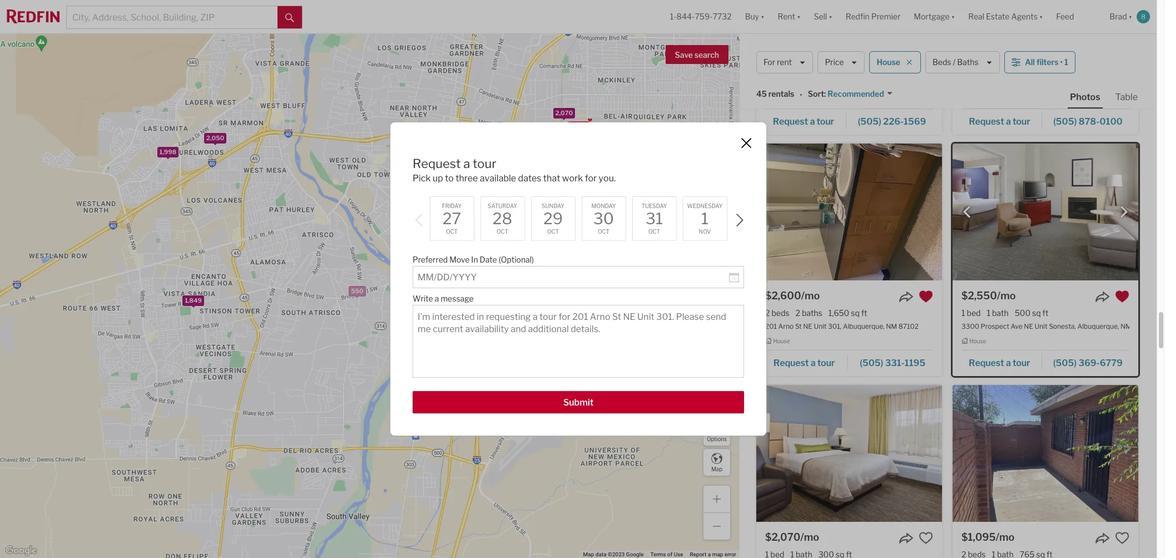 Task type: locate. For each thing, give the bounding box(es) containing it.
(505) left 226-
[[858, 116, 882, 127]]

• left the sort
[[800, 90, 803, 99]]

2,600
[[452, 210, 470, 218]]

next button image
[[1119, 206, 1130, 217]]

request a tour for $2,600 /mo
[[774, 358, 835, 368]]

terms of use
[[651, 551, 684, 558]]

0 horizontal spatial 2 units
[[443, 229, 464, 236]]

1 unit from the left
[[814, 322, 827, 330]]

oct inside the saturday 28 oct
[[497, 228, 509, 235]]

2 favorite button image from the top
[[919, 531, 934, 545]]

0 horizontal spatial •
[[800, 90, 803, 99]]

oct inside tuesday 31 oct
[[649, 228, 660, 235]]

draw button
[[703, 388, 731, 416]]

1 favorite button image from the top
[[919, 47, 934, 62]]

Preferred Move In Date (Optional) text field
[[418, 272, 729, 282]]

1 horizontal spatial 2 units
[[569, 308, 590, 315]]

beds up arno
[[772, 308, 790, 317]]

0 vertical spatial 1,650
[[548, 173, 565, 180]]

1 bath for $1,450
[[796, 66, 818, 76]]

0 horizontal spatial units
[[448, 229, 464, 236]]

1,395
[[617, 214, 633, 222]]

photo of 3025 menaul blvd ne unit sonesta, albuquerque, nm 87107 image
[[757, 385, 943, 522]]

map left the data
[[583, 551, 594, 558]]

1 horizontal spatial 825
[[666, 219, 678, 227]]

1 bath for $2,550
[[987, 308, 1009, 317]]

/mo for $1,095
[[996, 531, 1015, 543]]

1 vertical spatial 825
[[648, 287, 660, 295]]

favorite button image
[[919, 289, 934, 304], [1116, 289, 1130, 304], [1116, 531, 1130, 545]]

1 vertical spatial 985
[[669, 318, 681, 326]]

226-
[[884, 116, 904, 127]]

1,650 up 201 arno st ne unit 301, albuquerque, nm 87102
[[829, 308, 850, 317]]

feed button
[[1050, 0, 1104, 33]]

1 vertical spatial ave
[[1011, 322, 1023, 330]]

1 vertical spatial •
[[800, 90, 803, 99]]

1,450
[[498, 239, 515, 247]]

0 horizontal spatial 1,650
[[548, 173, 565, 180]]

beds up 1610
[[772, 66, 790, 76]]

favorite button image
[[919, 47, 934, 62], [919, 531, 934, 545]]

0 vertical spatial map
[[712, 465, 723, 472]]

dialog
[[391, 123, 767, 435]]

st
[[795, 322, 802, 330]]

terms of use link
[[651, 551, 684, 558]]

photos
[[1070, 92, 1101, 102]]

820
[[824, 66, 839, 76]]

1 oct from the left
[[446, 228, 458, 235]]

unit for $2,550 /mo
[[1035, 322, 1048, 330]]

tuesday 31 oct
[[642, 202, 667, 235]]

2 beds up 201
[[766, 308, 790, 317]]

beds / baths
[[933, 58, 979, 67]]

ne down 500 sq ft
[[1024, 322, 1034, 330]]

nm left the 87102 on the right of the page
[[886, 322, 898, 330]]

unit down 500 sq ft
[[1035, 322, 1048, 330]]

ave left se,
[[798, 80, 810, 88]]

0 vertical spatial units
[[448, 229, 464, 236]]

photo of 3426 thaxton ave se unit 16, albuquerque, nm 87106 image
[[953, 385, 1139, 522]]

favorite button checkbox for $2,550 /mo
[[1116, 289, 1130, 304]]

favorite button checkbox for $2,070 /mo
[[919, 531, 934, 545]]

request a tour pick up to three available dates that work for you.
[[413, 157, 616, 183]]

ft right all
[[1048, 66, 1054, 76]]

tour down : on the top right of page
[[817, 116, 835, 127]]

ne
[[804, 322, 813, 330], [1024, 322, 1034, 330]]

tour down 500
[[1013, 358, 1031, 368]]

house left remove house image
[[877, 58, 901, 67]]

2 right /
[[962, 66, 967, 76]]

1-844-759-7732 link
[[670, 12, 732, 21]]

1
[[1065, 58, 1069, 67], [796, 66, 800, 76], [992, 66, 996, 76], [702, 209, 709, 228], [962, 308, 966, 317], [987, 308, 991, 317]]

(505)
[[858, 116, 882, 127], [1054, 116, 1077, 127], [860, 358, 884, 368], [1054, 358, 1077, 368]]

search
[[695, 50, 719, 60]]

1,650 sq ft
[[829, 308, 868, 317]]

2 beds up 1610
[[766, 66, 790, 76]]

(505) left the 331-
[[860, 358, 884, 368]]

2 units down 970
[[569, 308, 590, 315]]

301,
[[828, 322, 842, 330]]

rentals
[[835, 45, 879, 60]]

2 beds
[[766, 66, 790, 76], [962, 66, 986, 76], [766, 308, 790, 317]]

monday
[[592, 202, 616, 209]]

sq right 500
[[1033, 308, 1041, 317]]

2 beds for $1,450 /mo
[[766, 66, 790, 76]]

1 horizontal spatial ne
[[1024, 322, 1034, 330]]

sort
[[808, 89, 825, 99]]

favorite button checkbox
[[919, 289, 934, 304]]

map
[[712, 465, 723, 472], [583, 551, 594, 558]]

0 horizontal spatial 995
[[502, 210, 514, 218]]

1 ne from the left
[[804, 322, 813, 330]]

ft up 3300 prospect ave ne unit sonesta, albuquerque, nm 87107
[[1043, 308, 1049, 317]]

5 oct from the left
[[649, 228, 660, 235]]

0 horizontal spatial ave
[[798, 80, 810, 88]]

date
[[480, 255, 497, 264]]

87106
[[878, 80, 899, 88]]

0 vertical spatial •
[[1061, 58, 1063, 67]]

saturday 28 oct
[[488, 202, 517, 235]]

report a map error
[[690, 551, 737, 558]]

map down options
[[712, 465, 723, 472]]

• inside button
[[1061, 58, 1063, 67]]

ave for $1,450 /mo
[[798, 80, 810, 88]]

1 horizontal spatial 1,650
[[829, 308, 850, 317]]

1 horizontal spatial ave
[[1011, 322, 1023, 330]]

/
[[953, 58, 956, 67]]

(505) 226-1569
[[858, 116, 927, 127]]

30
[[594, 209, 614, 228]]

request a tour button
[[766, 112, 847, 129], [962, 112, 1043, 129], [766, 354, 848, 371], [962, 354, 1042, 371]]

google image
[[3, 544, 40, 558]]

ave down 500
[[1011, 322, 1023, 330]]

photo of 201 arno st ne unit 301, albuquerque, nm 87102 image
[[757, 143, 943, 280]]

(505) 878-0100
[[1054, 116, 1123, 127]]

premier
[[872, 12, 901, 21]]

favorite button image right remove house image
[[919, 47, 934, 62]]

available
[[480, 173, 516, 183]]

albuquerque rentals
[[757, 45, 879, 60]]

unit left 301,
[[814, 322, 827, 330]]

1 horizontal spatial 1,500
[[452, 250, 469, 258]]

(505) left the 369-
[[1054, 358, 1077, 368]]

request a tour for $1,450 /mo
[[773, 116, 835, 127]]

albuquerque, for $2,550 /mo
[[1078, 322, 1120, 330]]

1 horizontal spatial unit
[[1035, 322, 1048, 330]]

$2,550
[[962, 290, 997, 301]]

1,500 left "in"
[[452, 250, 469, 258]]

house down arno
[[773, 338, 790, 344]]

1 horizontal spatial •
[[1061, 58, 1063, 67]]

331-
[[886, 358, 905, 368]]

1 vertical spatial units
[[575, 308, 590, 315]]

31
[[646, 209, 663, 228]]

1 vertical spatial 995
[[631, 310, 644, 318]]

preferred move in date (optional)
[[413, 255, 534, 264]]

favorite button image for $2,600 /mo
[[919, 289, 934, 304]]

photo of 1610 coal ave se, albuquerque, nm 87106 image
[[757, 0, 943, 38]]

sq up 201 arno st ne unit 301, albuquerque, nm 87102
[[851, 308, 860, 317]]

2 beds for $2,600 /mo
[[766, 308, 790, 317]]

write a message
[[413, 294, 474, 303]]

0 vertical spatial ave
[[798, 80, 810, 88]]

1-
[[670, 12, 677, 21]]

2 units down 27
[[443, 229, 464, 236]]

three
[[456, 173, 478, 183]]

1 right bed at right
[[987, 308, 991, 317]]

albuquerque, down 820 sq ft
[[822, 80, 864, 88]]

2 ne from the left
[[1024, 322, 1034, 330]]

request for $2,550 /mo
[[969, 358, 1005, 368]]

• right filters
[[1061, 58, 1063, 67]]

house down 'coal'
[[773, 96, 790, 102]]

sq right "820"
[[841, 66, 849, 76]]

beds / baths button
[[926, 51, 1000, 73]]

1,650 right dates
[[548, 173, 565, 180]]

request for $2,600 /mo
[[774, 358, 809, 368]]

1,550
[[458, 278, 475, 286]]

bath up se,
[[801, 66, 818, 76]]

a inside 'element'
[[435, 294, 439, 303]]

sunday
[[542, 202, 565, 209]]

albuquerque, down 1,650 sq ft
[[843, 322, 885, 330]]

tour down 301,
[[818, 358, 835, 368]]

unit
[[814, 322, 827, 330], [1035, 322, 1048, 330]]

request a tour for $2,550 /mo
[[969, 358, 1031, 368]]

nm up recommended "button" on the top right of page
[[865, 80, 877, 88]]

45
[[757, 89, 767, 99]]

favorite button checkbox
[[919, 47, 934, 62], [1116, 289, 1130, 304], [919, 531, 934, 545], [1116, 531, 1130, 545]]

tour for $1,450 /mo
[[817, 116, 835, 127]]

• for all filters • 1
[[1061, 58, 1063, 67]]

1 vertical spatial favorite button image
[[919, 531, 934, 545]]

dialog containing 27
[[391, 123, 767, 435]]

0 vertical spatial 985
[[545, 236, 557, 244]]

(505) 369-6779 link
[[1042, 353, 1130, 372]]

0 horizontal spatial 1,500
[[406, 214, 423, 222]]

1 bath up se,
[[796, 66, 818, 76]]

(505) for $2,600 /mo
[[860, 358, 884, 368]]

0 horizontal spatial map
[[583, 551, 594, 558]]

1,500 left friday 27 oct
[[406, 214, 423, 222]]

City, Address, School, Building, ZIP search field
[[67, 6, 278, 28]]

2 down 27
[[443, 229, 447, 236]]

ave for $2,550 /mo
[[1011, 322, 1023, 330]]

nm left "87107"
[[1121, 322, 1132, 330]]

1 vertical spatial 1,650
[[829, 308, 850, 317]]

favorite button image for $1,450 /mo
[[919, 47, 934, 62]]

950
[[634, 309, 647, 317]]

se,
[[811, 80, 821, 88]]

2 up the st
[[796, 308, 801, 317]]

request a tour
[[773, 116, 835, 127], [969, 116, 1031, 127], [774, 358, 835, 368], [969, 358, 1031, 368]]

3 oct from the left
[[547, 228, 559, 235]]

sq for $2,600 /mo
[[851, 308, 860, 317]]

2 oct from the left
[[497, 228, 509, 235]]

1 bath
[[796, 66, 818, 76], [992, 66, 1014, 76], [987, 308, 1009, 317]]

7732
[[713, 12, 732, 21]]

map
[[713, 551, 724, 558]]

oct inside monday 30 oct
[[598, 228, 610, 235]]

oct inside the sunday 29 oct
[[547, 228, 559, 235]]

to
[[445, 173, 454, 183]]

1 left next icon
[[702, 209, 709, 228]]

$1,095 /mo
[[962, 531, 1015, 543]]

rent
[[777, 58, 792, 67]]

0 horizontal spatial ne
[[804, 322, 813, 330]]

0 horizontal spatial 985
[[545, 236, 557, 244]]

rentals
[[769, 89, 795, 99]]

0 horizontal spatial 825
[[648, 287, 660, 295]]

house inside button
[[877, 58, 901, 67]]

map inside button
[[712, 465, 723, 472]]

2 horizontal spatial nm
[[1121, 322, 1132, 330]]

4 oct from the left
[[598, 228, 610, 235]]

ft up 201 arno st ne unit 301, albuquerque, nm 87102
[[862, 308, 868, 317]]

bath up prospect
[[993, 308, 1009, 317]]

1 horizontal spatial nm
[[886, 322, 898, 330]]

1 right filters
[[1065, 58, 1069, 67]]

map for map data ©2023 google
[[583, 551, 594, 558]]

ft for $1,450 /mo
[[851, 66, 857, 76]]

ft down 'rentals'
[[851, 66, 857, 76]]

2 unit from the left
[[1035, 322, 1048, 330]]

price button
[[818, 51, 865, 73]]

units down 970
[[575, 308, 590, 315]]

house down 3300
[[970, 338, 987, 344]]

ne right the st
[[804, 322, 813, 330]]

0 horizontal spatial unit
[[814, 322, 827, 330]]

0 vertical spatial 2 units
[[443, 229, 464, 236]]

units down 27
[[448, 229, 464, 236]]

table
[[1116, 92, 1138, 102]]

oct inside friday 27 oct
[[446, 228, 458, 235]]

1,650 inside map region
[[548, 173, 565, 180]]

photo of 1130 vassar dr ne unit unita, albuquerque, nm 87106 image
[[953, 0, 1139, 38]]

favorite button image left $1,095
[[919, 531, 934, 545]]

pick
[[413, 173, 431, 183]]

tour up available
[[473, 157, 497, 171]]

sq for $2,550 /mo
[[1033, 308, 1041, 317]]

$2,070
[[766, 531, 801, 543]]

$1,095
[[962, 531, 996, 543]]

oct for 30
[[598, 228, 610, 235]]

favorite button checkbox for $1,095 /mo
[[1116, 531, 1130, 545]]

/mo for $2,070
[[801, 531, 820, 543]]

message
[[441, 294, 474, 303]]

1 bath up prospect
[[987, 308, 1009, 317]]

1 horizontal spatial map
[[712, 465, 723, 472]]

1,500
[[406, 214, 423, 222], [452, 250, 469, 258]]

•
[[1061, 58, 1063, 67], [800, 90, 803, 99]]

0 vertical spatial favorite button image
[[919, 47, 934, 62]]

1 vertical spatial map
[[583, 551, 594, 558]]

user photo image
[[1137, 10, 1151, 23]]

• inside 45 rentals •
[[800, 90, 803, 99]]

tour for $2,600 /mo
[[818, 358, 835, 368]]

albuquerque, right sonesta,
[[1078, 322, 1120, 330]]

oct
[[446, 228, 458, 235], [497, 228, 509, 235], [547, 228, 559, 235], [598, 228, 610, 235], [649, 228, 660, 235]]



Task type: vqa. For each thing, say whether or not it's contained in the screenshot.


Task type: describe. For each thing, give the bounding box(es) containing it.
Write a message text field
[[418, 311, 739, 372]]

2 baths
[[796, 308, 823, 317]]

nm for $2,600 /mo
[[886, 322, 898, 330]]

request for $1,450 /mo
[[773, 116, 809, 127]]

1 bath down "$1,650 /mo"
[[992, 66, 1014, 76]]

1,020
[[516, 255, 532, 263]]

878-
[[1079, 116, 1100, 127]]

favorite button checkbox for $1,450 /mo
[[919, 47, 934, 62]]

ft for $2,550 /mo
[[1043, 308, 1049, 317]]

error
[[725, 551, 737, 558]]

baths
[[802, 308, 823, 317]]

1 vertical spatial 2 units
[[569, 308, 590, 315]]

next image
[[733, 213, 747, 227]]

photos button
[[1068, 91, 1114, 108]]

albuquerque, for $2,600 /mo
[[843, 322, 885, 330]]

favorite button image for $1,095 /mo
[[1116, 531, 1130, 545]]

©2023
[[608, 551, 625, 558]]

1 down "$1,650 /mo"
[[992, 66, 996, 76]]

625
[[543, 230, 555, 238]]

550
[[351, 287, 364, 295]]

500 sq ft
[[1015, 308, 1049, 317]]

bath left 900
[[998, 66, 1014, 76]]

write a message element
[[413, 288, 739, 305]]

friday
[[442, 202, 462, 209]]

sq right 900
[[1038, 66, 1046, 76]]

1,650 for 1,650
[[548, 173, 565, 180]]

friday 27 oct
[[442, 202, 462, 235]]

save search button
[[666, 45, 729, 64]]

1 left bed at right
[[962, 308, 966, 317]]

favorite button image for $2,550 /mo
[[1116, 289, 1130, 304]]

wednesday 1 nov
[[687, 202, 723, 235]]

of
[[668, 551, 673, 558]]

bed
[[967, 308, 981, 317]]

map region
[[0, 10, 850, 558]]

submit search image
[[285, 13, 294, 22]]

(505) 878-0100 link
[[1043, 111, 1130, 130]]

0 vertical spatial 1,500
[[406, 214, 423, 222]]

1 inside wednesday 1 nov
[[702, 209, 709, 228]]

arno
[[779, 322, 794, 330]]

oct for 31
[[649, 228, 660, 235]]

sonesta,
[[1049, 322, 1077, 330]]

(505) for $1,450 /mo
[[858, 116, 882, 127]]

759-
[[695, 12, 713, 21]]

0100
[[1100, 116, 1123, 127]]

tour inside request a tour pick up to three available dates that work for you.
[[473, 157, 497, 171]]

1 horizontal spatial 985
[[669, 318, 681, 326]]

redfin premier button
[[839, 0, 908, 33]]

$2,550 /mo
[[962, 290, 1016, 301]]

house for $2,550 /mo
[[970, 338, 987, 344]]

request a tour button for $2,550 /mo
[[962, 354, 1042, 371]]

oct for 27
[[446, 228, 458, 235]]

request a tour button for $1,450 /mo
[[766, 112, 847, 129]]

work
[[562, 173, 583, 183]]

prospect
[[981, 322, 1010, 330]]

(505) 331-1195
[[860, 358, 926, 368]]

report
[[690, 551, 707, 558]]

/mo for $2,550
[[997, 290, 1016, 301]]

that
[[544, 173, 560, 183]]

previous image
[[413, 213, 426, 227]]

remove house image
[[906, 59, 913, 66]]

sq for $1,450 /mo
[[841, 66, 849, 76]]

27
[[443, 209, 461, 228]]

1 inside button
[[1065, 58, 1069, 67]]

1569
[[904, 116, 927, 127]]

$2,600 /mo
[[766, 290, 820, 301]]

2 beds down the $1,650
[[962, 66, 986, 76]]

filters
[[1037, 58, 1059, 67]]

/mo for $1,650
[[996, 48, 1015, 59]]

1 right the rent
[[796, 66, 800, 76]]

1 vertical spatial 1,500
[[452, 250, 469, 258]]

for rent
[[764, 58, 792, 67]]

87107
[[1134, 322, 1154, 330]]

ne for $2,600 /mo
[[804, 322, 813, 330]]

1610 coal ave se, albuquerque, nm 87106
[[766, 80, 899, 88]]

tuesday
[[642, 202, 667, 209]]

coal
[[782, 80, 796, 88]]

submit button
[[413, 391, 744, 413]]

201 arno st ne unit 301, albuquerque, nm 87102
[[766, 322, 919, 330]]

bath for $2,550
[[993, 308, 1009, 317]]

(505) left 878-
[[1054, 116, 1077, 127]]

sort :
[[808, 89, 826, 99]]

draw
[[710, 405, 724, 412]]

bath for $1,450
[[801, 66, 818, 76]]

• for 45 rentals •
[[800, 90, 803, 99]]

2 right 1,075
[[569, 308, 573, 315]]

ne for $2,550 /mo
[[1024, 322, 1034, 330]]

369-
[[1079, 358, 1100, 368]]

1 horizontal spatial 995
[[631, 310, 644, 318]]

0 vertical spatial 825
[[666, 219, 678, 227]]

2,070
[[556, 109, 573, 117]]

:
[[825, 89, 826, 99]]

data
[[596, 551, 607, 558]]

request a tour button for $2,600 /mo
[[766, 354, 848, 371]]

report a map error link
[[690, 551, 737, 558]]

2 up 201
[[766, 308, 770, 317]]

beds down the $1,650
[[968, 66, 986, 76]]

options button
[[703, 418, 731, 446]]

/mo for $2,600
[[801, 290, 820, 301]]

table button
[[1114, 91, 1141, 107]]

request inside request a tour pick up to three available dates that work for you.
[[413, 157, 461, 171]]

$2,600
[[766, 290, 801, 301]]

favorite button image for $2,070 /mo
[[919, 531, 934, 545]]

1,650 for 1,650 sq ft
[[829, 308, 850, 317]]

preferred move in date (optional) element
[[413, 249, 739, 266]]

(505) 331-1195 link
[[848, 353, 934, 372]]

900 sq ft
[[1020, 66, 1054, 76]]

1,000
[[450, 253, 467, 260]]

87102
[[899, 322, 919, 330]]

recommended
[[828, 89, 885, 99]]

tour down 900
[[1013, 116, 1031, 127]]

you.
[[599, 173, 616, 183]]

beds
[[933, 58, 952, 67]]

for
[[585, 173, 597, 183]]

2,400
[[463, 211, 481, 219]]

1 horizontal spatial units
[[575, 308, 590, 315]]

wednesday
[[687, 202, 723, 209]]

nm for $2,550 /mo
[[1121, 322, 1132, 330]]

0 horizontal spatial nm
[[865, 80, 877, 88]]

2 up 1610
[[766, 66, 770, 76]]

dates
[[518, 173, 542, 183]]

1195
[[905, 358, 926, 368]]

move
[[450, 255, 470, 264]]

1,285
[[601, 196, 618, 204]]

house for $2,600 /mo
[[773, 338, 790, 344]]

map data ©2023 google
[[583, 551, 644, 558]]

previous button image
[[962, 206, 973, 217]]

terms
[[651, 551, 666, 558]]

submit
[[563, 397, 594, 408]]

/mo for $1,450
[[800, 48, 819, 59]]

house for $1,450 /mo
[[773, 96, 790, 102]]

a inside request a tour pick up to three available dates that work for you.
[[464, 157, 470, 171]]

tour for $2,550 /mo
[[1013, 358, 1031, 368]]

oct for 28
[[497, 228, 509, 235]]

45 rentals •
[[757, 89, 803, 99]]

0 vertical spatial 995
[[502, 210, 514, 218]]

$1,450 /mo
[[766, 48, 819, 59]]

albuquerque
[[757, 45, 832, 60]]

options
[[707, 435, 727, 442]]

oct for 29
[[547, 228, 559, 235]]

1,595
[[549, 233, 566, 241]]

(505) 226-1569 link
[[847, 111, 934, 130]]

map for map
[[712, 465, 723, 472]]

beds for $1,450 /mo
[[772, 66, 790, 76]]

beds for $2,600 /mo
[[772, 308, 790, 317]]

photo of 3300 prospect ave ne unit sonesta, albuquerque, nm 87107 image
[[953, 143, 1139, 280]]

3300
[[962, 322, 980, 330]]

(505) for $2,550 /mo
[[1054, 358, 1077, 368]]

6779
[[1100, 358, 1123, 368]]

for
[[764, 58, 776, 67]]

unit for $2,600 /mo
[[814, 322, 827, 330]]

ft for $2,600 /mo
[[862, 308, 868, 317]]

845
[[492, 231, 505, 238]]



